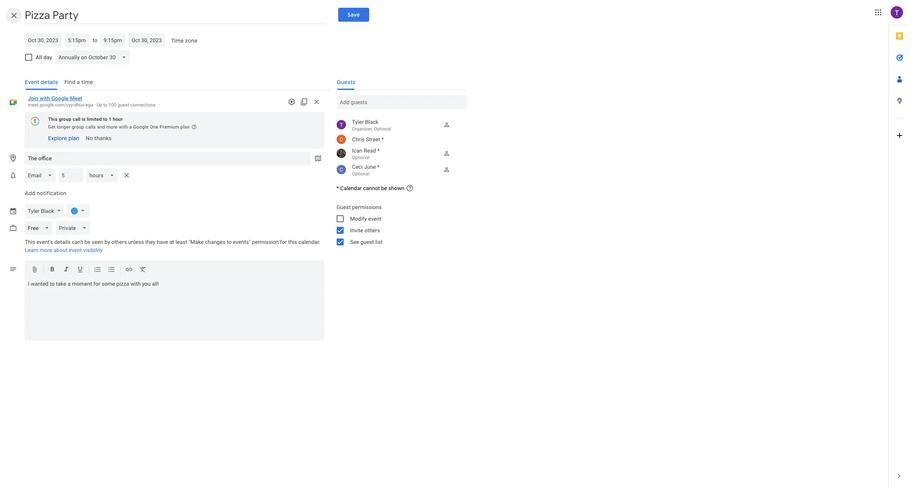 Task type: locate. For each thing, give the bounding box(es) containing it.
End date text field
[[132, 36, 162, 45]]

1 vertical spatial tyler
[[28, 208, 40, 214]]

they
[[145, 239, 156, 245]]

5 hours before, as email element
[[25, 167, 133, 184]]

numbered list image
[[94, 266, 102, 275]]

chris
[[352, 136, 365, 143]]

2 horizontal spatial with
[[131, 281, 141, 287]]

0 horizontal spatial be
[[84, 239, 90, 245]]

* inside ceci june * optional
[[377, 164, 380, 170]]

for
[[280, 239, 287, 245], [94, 281, 100, 287]]

* right read
[[378, 148, 380, 154]]

1 vertical spatial guest
[[361, 239, 374, 245]]

group down call
[[72, 124, 84, 130]]

tyler for tyler black organizer, optional
[[352, 119, 364, 125]]

time
[[172, 37, 184, 44]]

to right start time text box
[[93, 37, 97, 43]]

google left "one"
[[133, 124, 149, 130]]

1 horizontal spatial group
[[72, 124, 84, 130]]

0 horizontal spatial event
[[69, 247, 82, 254]]

1 vertical spatial with
[[119, 124, 128, 130]]

*
[[382, 136, 384, 143], [378, 148, 380, 154], [377, 164, 380, 170], [337, 185, 339, 192]]

guest
[[118, 102, 129, 108], [361, 239, 374, 245]]

2 vertical spatial with
[[131, 281, 141, 287]]

plan down longer
[[69, 135, 79, 142]]

add
[[25, 190, 35, 197]]

event inside this event's details can't be seen by others unless they have at least "make changes to events" permission for this calendar. learn more about event visibility
[[69, 247, 82, 254]]

0 horizontal spatial a
[[68, 281, 71, 287]]

event
[[368, 216, 381, 222], [69, 247, 82, 254]]

a
[[129, 124, 132, 130], [68, 281, 71, 287]]

* left calendar
[[337, 185, 339, 192]]

to inside text box
[[50, 281, 55, 287]]

guests invited to this event. tree
[[331, 117, 467, 178]]

a inside text box
[[68, 281, 71, 287]]

and
[[97, 124, 105, 130]]

learn more about event visibility link
[[25, 247, 103, 254]]

0 vertical spatial for
[[280, 239, 287, 245]]

0 horizontal spatial google
[[51, 95, 69, 102]]

by
[[105, 239, 110, 245]]

optional inside tyler black organizer, optional
[[374, 126, 391, 132]]

for left some
[[94, 281, 100, 287]]

1 vertical spatial a
[[68, 281, 71, 287]]

0 vertical spatial group
[[59, 117, 71, 122]]

Guests text field
[[340, 95, 464, 109]]

optional down ican
[[352, 155, 370, 161]]

1 vertical spatial group
[[72, 124, 84, 130]]

this up get
[[48, 117, 58, 122]]

group containing guest permissions
[[331, 202, 467, 248]]

to inside this event's details can't be seen by others unless they have at least "make changes to events" permission for this calendar. learn more about event visibility
[[227, 239, 232, 245]]

read
[[364, 148, 376, 154]]

invite others
[[350, 228, 380, 234]]

for left this
[[280, 239, 287, 245]]

call
[[73, 117, 81, 122]]

unless
[[128, 239, 144, 245]]

one
[[150, 124, 158, 130]]

0 horizontal spatial group
[[59, 117, 71, 122]]

0 vertical spatial plan
[[181, 124, 190, 130]]

changes
[[205, 239, 226, 245]]

group
[[59, 117, 71, 122], [72, 124, 84, 130]]

0 vertical spatial others
[[365, 228, 380, 234]]

get
[[48, 124, 56, 130]]

guest left list in the left of the page
[[361, 239, 374, 245]]

1 vertical spatial more
[[40, 247, 52, 254]]

june
[[364, 164, 376, 170]]

save button
[[339, 8, 369, 22]]

seen
[[92, 239, 103, 245]]

this for this group call is limited to 1 hour
[[48, 117, 58, 122]]

no
[[86, 135, 93, 142]]

Location text field
[[28, 152, 307, 166]]

group
[[331, 202, 467, 248]]

to left take
[[50, 281, 55, 287]]

ega
[[85, 102, 93, 108]]

event down the can't
[[69, 247, 82, 254]]

underline image
[[76, 266, 84, 275]]

for inside text box
[[94, 281, 100, 287]]

optional for black
[[374, 126, 391, 132]]

black up organizer,
[[365, 119, 379, 125]]

some
[[102, 281, 115, 287]]

0 horizontal spatial plan
[[69, 135, 79, 142]]

longer
[[57, 124, 71, 130]]

1 vertical spatial plan
[[69, 135, 79, 142]]

with inside text box
[[131, 281, 141, 287]]

a left "one"
[[129, 124, 132, 130]]

0 vertical spatial this
[[48, 117, 58, 122]]

2 vertical spatial optional
[[352, 171, 370, 177]]

with
[[40, 95, 50, 102], [119, 124, 128, 130], [131, 281, 141, 287]]

1 horizontal spatial guest
[[361, 239, 374, 245]]

0 horizontal spatial guest
[[118, 102, 129, 108]]

1 horizontal spatial event
[[368, 216, 381, 222]]

no thanks
[[86, 135, 111, 142]]

1 vertical spatial black
[[41, 208, 54, 214]]

0 horizontal spatial others
[[112, 239, 127, 245]]

tyler inside tyler black organizer, optional
[[352, 119, 364, 125]]

100
[[109, 102, 117, 108]]

1 vertical spatial others
[[112, 239, 127, 245]]

all!
[[152, 281, 159, 287]]

permissions
[[352, 204, 382, 211]]

0 horizontal spatial this
[[25, 239, 35, 245]]

black down add notification
[[41, 208, 54, 214]]

1 horizontal spatial for
[[280, 239, 287, 245]]

1 vertical spatial event
[[69, 247, 82, 254]]

invite
[[350, 228, 363, 234]]

optional inside the ican read * optional
[[352, 155, 370, 161]]

black
[[365, 119, 379, 125], [41, 208, 54, 214]]

others
[[365, 228, 380, 234], [112, 239, 127, 245]]

insert link image
[[125, 266, 133, 275]]

1 horizontal spatial black
[[365, 119, 379, 125]]

0 vertical spatial guest
[[118, 102, 129, 108]]

event's
[[36, 239, 53, 245]]

to left 1
[[103, 117, 108, 122]]

0 vertical spatial tyler
[[352, 119, 364, 125]]

optional inside ceci june * optional
[[352, 171, 370, 177]]

to right up
[[103, 102, 108, 108]]

1 horizontal spatial tyler
[[352, 119, 364, 125]]

0 vertical spatial with
[[40, 95, 50, 102]]

* right street
[[382, 136, 384, 143]]

ceci june, optional tree item
[[331, 162, 467, 178]]

guest right 100 at left top
[[118, 102, 129, 108]]

group up longer
[[59, 117, 71, 122]]

tyler up organizer,
[[352, 119, 364, 125]]

about
[[54, 247, 67, 254]]

* right june
[[377, 164, 380, 170]]

1 horizontal spatial this
[[48, 117, 58, 122]]

more down event's at the left
[[40, 247, 52, 254]]

meet.google.com/cyy-
[[28, 102, 74, 108]]

optional up street
[[374, 126, 391, 132]]

0 vertical spatial black
[[365, 119, 379, 125]]

1 vertical spatial this
[[25, 239, 35, 245]]

pizza
[[117, 281, 129, 287]]

optional down the ceci
[[352, 171, 370, 177]]

this
[[48, 117, 58, 122], [25, 239, 35, 245]]

with inside join with google meet meet.google.com/cyy-dhuv-ega · up to 100 guest connections
[[40, 95, 50, 102]]

google inside join with google meet meet.google.com/cyy-dhuv-ega · up to 100 guest connections
[[51, 95, 69, 102]]

with down hour
[[119, 124, 128, 130]]

others up see guest list
[[365, 228, 380, 234]]

with left you
[[131, 281, 141, 287]]

be up "visibility"
[[84, 239, 90, 245]]

black for tyler black organizer, optional
[[365, 119, 379, 125]]

be left shown
[[381, 185, 387, 192]]

take
[[56, 281, 66, 287]]

all
[[36, 54, 42, 60]]

tyler
[[352, 119, 364, 125], [28, 208, 40, 214]]

1 horizontal spatial be
[[381, 185, 387, 192]]

chris street tree item
[[331, 133, 467, 146]]

0 vertical spatial optional
[[374, 126, 391, 132]]

1 vertical spatial be
[[84, 239, 90, 245]]

visibility
[[83, 247, 103, 254]]

0 horizontal spatial with
[[40, 95, 50, 102]]

organizer,
[[352, 126, 373, 132]]

0 horizontal spatial more
[[40, 247, 52, 254]]

0 vertical spatial google
[[51, 95, 69, 102]]

1 vertical spatial optional
[[352, 155, 370, 161]]

get longer group calls and more with a google one premium plan
[[48, 124, 190, 130]]

0 horizontal spatial black
[[41, 208, 54, 214]]

1 horizontal spatial a
[[129, 124, 132, 130]]

black inside tyler black organizer, optional
[[365, 119, 379, 125]]

wanted
[[31, 281, 48, 287]]

explore plan
[[48, 135, 79, 142]]

a right take
[[68, 281, 71, 287]]

google up meet.google.com/cyy-
[[51, 95, 69, 102]]

tab list
[[889, 25, 911, 466]]

others right by
[[112, 239, 127, 245]]

* inside chris street tree item
[[382, 136, 384, 143]]

dhuv-
[[74, 102, 86, 108]]

to
[[93, 37, 97, 43], [103, 102, 108, 108], [103, 117, 108, 122], [227, 239, 232, 245], [50, 281, 55, 287]]

ican
[[352, 148, 363, 154]]

more down 1
[[106, 124, 118, 130]]

None field
[[55, 50, 133, 64], [25, 169, 59, 183], [87, 169, 121, 183], [25, 221, 56, 235], [56, 221, 93, 235], [55, 50, 133, 64], [25, 169, 59, 183], [87, 169, 121, 183], [25, 221, 56, 235], [56, 221, 93, 235]]

1 vertical spatial for
[[94, 281, 100, 287]]

1 horizontal spatial plan
[[181, 124, 190, 130]]

* for ceci june * optional
[[377, 164, 380, 170]]

1 horizontal spatial more
[[106, 124, 118, 130]]

join with google meet link
[[28, 95, 82, 102]]

0 horizontal spatial for
[[94, 281, 100, 287]]

plan right premium
[[181, 124, 190, 130]]

be
[[381, 185, 387, 192], [84, 239, 90, 245]]

google
[[51, 95, 69, 102], [133, 124, 149, 130]]

ican read, optional tree item
[[331, 146, 467, 162]]

1 vertical spatial google
[[133, 124, 149, 130]]

1 horizontal spatial with
[[119, 124, 128, 130]]

this up 'learn'
[[25, 239, 35, 245]]

explore plan button
[[45, 131, 82, 145]]

explore
[[48, 135, 67, 142]]

with up meet.google.com/cyy-
[[40, 95, 50, 102]]

1 horizontal spatial others
[[365, 228, 380, 234]]

to left events"
[[227, 239, 232, 245]]

this inside this event's details can't be seen by others unless they have at least "make changes to events" permission for this calendar. learn more about event visibility
[[25, 239, 35, 245]]

remove formatting image
[[139, 266, 147, 275]]

0 vertical spatial event
[[368, 216, 381, 222]]

event down the permissions
[[368, 216, 381, 222]]

calendar
[[341, 185, 362, 192]]

for inside this event's details can't be seen by others unless they have at least "make changes to events" permission for this calendar. learn more about event visibility
[[280, 239, 287, 245]]

0 horizontal spatial tyler
[[28, 208, 40, 214]]

* inside the ican read * optional
[[378, 148, 380, 154]]

tyler down add
[[28, 208, 40, 214]]

optional
[[374, 126, 391, 132], [352, 155, 370, 161], [352, 171, 370, 177]]

add notification
[[25, 190, 66, 197]]



Task type: describe. For each thing, give the bounding box(es) containing it.
street
[[366, 136, 380, 143]]

thanks
[[94, 135, 111, 142]]

save
[[348, 11, 360, 18]]

details
[[54, 239, 71, 245]]

bulleted list image
[[108, 266, 116, 275]]

others inside this event's details can't be seen by others unless they have at least "make changes to events" permission for this calendar. learn more about event visibility
[[112, 239, 127, 245]]

guest inside group
[[361, 239, 374, 245]]

plan inside "button"
[[69, 135, 79, 142]]

others inside group
[[365, 228, 380, 234]]

ceci june * optional
[[352, 164, 380, 177]]

all day
[[36, 54, 52, 60]]

premium
[[160, 124, 179, 130]]

guest inside join with google meet meet.google.com/cyy-dhuv-ega · up to 100 guest connections
[[118, 102, 129, 108]]

0 vertical spatial more
[[106, 124, 118, 130]]

1
[[109, 117, 112, 122]]

least
[[176, 239, 187, 245]]

meet
[[70, 95, 82, 102]]

·
[[94, 102, 95, 108]]

i wanted to take a moment for some pizza with you all!
[[28, 281, 159, 287]]

events"
[[233, 239, 251, 245]]

zone
[[185, 37, 198, 44]]

* calendar cannot be shown
[[337, 185, 405, 192]]

bold image
[[48, 266, 56, 275]]

at
[[170, 239, 174, 245]]

this group call is limited to 1 hour
[[48, 117, 123, 122]]

Start time text field
[[68, 36, 86, 45]]

tyler black, organizer, optional tree item
[[331, 117, 467, 133]]

learn
[[25, 247, 38, 254]]

see
[[350, 239, 359, 245]]

you
[[142, 281, 151, 287]]

moment
[[72, 281, 92, 287]]

hour
[[113, 117, 123, 122]]

add notification button
[[22, 184, 70, 203]]

join with google meet meet.google.com/cyy-dhuv-ega · up to 100 guest connections
[[28, 95, 156, 108]]

tyler black organizer, optional
[[352, 119, 391, 132]]

cannot
[[363, 185, 380, 192]]

have
[[157, 239, 168, 245]]

ican read * optional
[[352, 148, 380, 161]]

i
[[28, 281, 29, 287]]

End time text field
[[104, 36, 122, 45]]

chris street *
[[352, 136, 384, 143]]

ceci
[[352, 164, 363, 170]]

connections
[[130, 102, 156, 108]]

guest
[[337, 204, 351, 211]]

join
[[28, 95, 38, 102]]

day
[[43, 54, 52, 60]]

Start date text field
[[28, 36, 59, 45]]

formatting options toolbar
[[25, 261, 324, 280]]

time zone button
[[168, 34, 201, 48]]

Title text field
[[25, 7, 326, 24]]

up
[[97, 102, 102, 108]]

time zone
[[172, 37, 198, 44]]

see guest list
[[350, 239, 383, 245]]

optional for june
[[352, 171, 370, 177]]

list
[[376, 239, 383, 245]]

* for ican read * optional
[[378, 148, 380, 154]]

Hours in advance for notification number field
[[62, 169, 80, 183]]

black for tyler black
[[41, 208, 54, 214]]

this for this event's details can't be seen by others unless they have at least "make changes to events" permission for this calendar. learn more about event visibility
[[25, 239, 35, 245]]

italic image
[[62, 266, 70, 275]]

can't
[[72, 239, 83, 245]]

0 vertical spatial a
[[129, 124, 132, 130]]

Description text field
[[25, 281, 324, 339]]

1 horizontal spatial google
[[133, 124, 149, 130]]

permission
[[252, 239, 279, 245]]

* for chris street *
[[382, 136, 384, 143]]

calendar.
[[299, 239, 321, 245]]

no thanks button
[[82, 131, 115, 145]]

notification
[[37, 190, 66, 197]]

be inside this event's details can't be seen by others unless they have at least "make changes to events" permission for this calendar. learn more about event visibility
[[84, 239, 90, 245]]

shown
[[389, 185, 405, 192]]

this event's details can't be seen by others unless they have at least "make changes to events" permission for this calendar. learn more about event visibility
[[25, 239, 321, 254]]

0 vertical spatial be
[[381, 185, 387, 192]]

tyler black
[[28, 208, 54, 214]]

more inside this event's details can't be seen by others unless they have at least "make changes to events" permission for this calendar. learn more about event visibility
[[40, 247, 52, 254]]

is
[[82, 117, 86, 122]]

tyler for tyler black
[[28, 208, 40, 214]]

modify event
[[350, 216, 381, 222]]

this
[[288, 239, 297, 245]]

limited
[[87, 117, 102, 122]]

optional for read
[[352, 155, 370, 161]]

"make
[[189, 239, 204, 245]]

calls
[[86, 124, 96, 130]]

modify
[[350, 216, 367, 222]]

to inside join with google meet meet.google.com/cyy-dhuv-ega · up to 100 guest connections
[[103, 102, 108, 108]]

guest permissions
[[337, 204, 382, 211]]



Task type: vqa. For each thing, say whether or not it's contained in the screenshot.
* corresponding to Ican Read * Optional
yes



